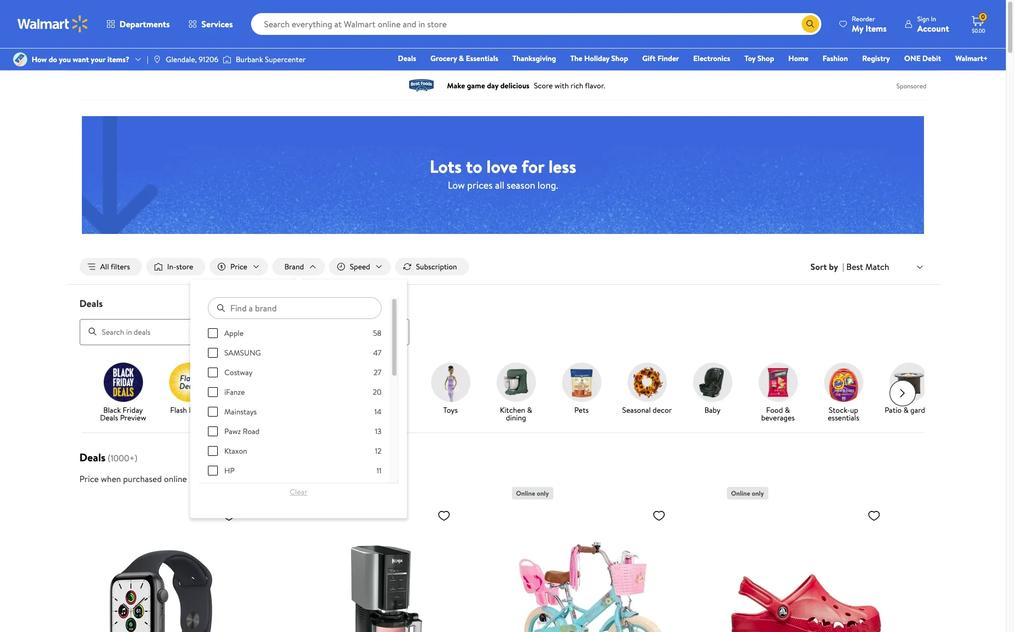 Task type: describe. For each thing, give the bounding box(es) containing it.
baby link
[[684, 363, 741, 416]]

sort and filter section element
[[66, 249, 940, 284]]

by
[[829, 261, 838, 273]]

20
[[373, 387, 381, 398]]

food & beverages link
[[750, 363, 807, 424]]

all filters button
[[79, 258, 142, 276]]

garden
[[911, 405, 934, 416]]

clear search field text image
[[789, 19, 798, 28]]

finder
[[658, 53, 679, 64]]

best match button
[[844, 260, 927, 274]]

toys
[[443, 405, 458, 416]]

brand
[[285, 262, 304, 272]]

patio & garden image
[[890, 363, 929, 402]]

reorder
[[852, 14, 875, 23]]

stock-up essentials image
[[824, 363, 863, 402]]

apple watch se (1st gen) gps, 44mm space gray aluminum case with midnight sport band - regular image
[[82, 505, 240, 633]]

online for "joystar little daisy 14 inch kids bike for 3 4 5 years girls with handbrake children princess bicycle with training wheels basket streamer toddler cycle bikes blue" image
[[516, 489, 535, 498]]

fashion
[[823, 53, 848, 64]]

speed
[[350, 262, 370, 272]]

glendale, 91206
[[166, 54, 218, 65]]

essentials
[[828, 413, 860, 423]]

online for the crocs men's and women's unisex baya clog sandals image
[[731, 489, 750, 498]]

pets
[[575, 405, 589, 416]]

58
[[373, 328, 381, 339]]

patio & garden
[[885, 405, 934, 416]]

kitchen
[[500, 405, 525, 416]]

debit
[[923, 53, 941, 64]]

gift finder link
[[638, 52, 684, 64]]

grocery & essentials
[[430, 53, 498, 64]]

baby
[[705, 405, 721, 416]]

stock-up essentials
[[828, 405, 860, 423]]

kitchen and dining image
[[497, 363, 536, 402]]

$0.00
[[972, 27, 986, 34]]

lots to love for less low prices all season long.
[[430, 154, 576, 192]]

lots to love for less. low prices all season long. image
[[82, 116, 925, 234]]

stock-up essentials link
[[815, 363, 872, 424]]

supercenter
[[265, 54, 306, 65]]

for
[[522, 154, 544, 178]]

price when purchased online
[[79, 473, 187, 485]]

the holiday shop
[[571, 53, 628, 64]]

account
[[918, 22, 949, 34]]

services button
[[179, 11, 242, 37]]

want
[[73, 54, 89, 65]]

deals inside black friday deals preview
[[100, 413, 118, 423]]

food
[[766, 405, 783, 416]]

walmart image
[[17, 15, 88, 33]]

sponsored
[[897, 81, 927, 90]]

tech link
[[357, 363, 414, 416]]

beverages
[[761, 413, 795, 423]]

subscription button
[[395, 258, 469, 276]]

seasonal decor link
[[619, 363, 676, 416]]

sign in to add to favorites list, joystar little daisy 14 inch kids bike for 3 4 5 years girls with handbrake children princess bicycle with training wheels basket streamer toddler cycle bikes blue image
[[653, 509, 666, 523]]

flash deals link
[[160, 363, 217, 416]]

sign in to add to favorites list, apple watch se (1st gen) gps, 44mm space gray aluminum case with midnight sport band - regular image
[[222, 509, 236, 523]]

toys link
[[422, 363, 479, 416]]

in-store
[[167, 262, 193, 272]]

grocery & essentials link
[[426, 52, 503, 64]]

thanksgiving link
[[508, 52, 561, 64]]

Find a brand search field
[[208, 298, 381, 319]]

& for essentials
[[459, 53, 464, 64]]

registry link
[[858, 52, 895, 64]]

kitchen & dining
[[500, 405, 532, 423]]

black friday deals image
[[103, 363, 143, 402]]

apple
[[224, 328, 243, 339]]

decor
[[653, 405, 672, 416]]

& for garden
[[904, 405, 909, 416]]

(1000+)
[[108, 452, 138, 464]]

search image
[[88, 328, 97, 336]]

items
[[866, 22, 887, 34]]

costway
[[224, 367, 252, 378]]

toy shop link
[[740, 52, 779, 64]]

electronics link
[[689, 52, 735, 64]]

all filters
[[100, 262, 130, 272]]

Walmart Site-Wide search field
[[251, 13, 822, 35]]

0 vertical spatial home
[[789, 53, 809, 64]]

one debit link
[[900, 52, 946, 64]]

filters
[[111, 262, 130, 272]]

only for "joystar little daisy 14 inch kids bike for 3 4 5 years girls with handbrake children princess bicycle with training wheels basket streamer toddler cycle bikes blue" image
[[537, 489, 549, 498]]

clear
[[290, 487, 308, 498]]

preview
[[120, 413, 146, 423]]

0 horizontal spatial |
[[147, 54, 148, 65]]

long.
[[538, 178, 558, 192]]

patio
[[885, 405, 902, 416]]

toy shop
[[745, 53, 774, 64]]

clear button
[[208, 484, 390, 501]]

glendale,
[[166, 54, 197, 65]]

registry
[[862, 53, 890, 64]]

all
[[100, 262, 109, 272]]

ifanze
[[224, 387, 245, 398]]

seasonal decor image
[[628, 363, 667, 402]]

seasonal
[[622, 405, 651, 416]]

lots
[[430, 154, 462, 178]]

less
[[549, 154, 576, 178]]

deals right flash
[[189, 405, 207, 416]]

toys image
[[431, 363, 470, 402]]

burbank supercenter
[[236, 54, 306, 65]]

how do you want your items?
[[32, 54, 129, 65]]

hp
[[224, 466, 234, 477]]

& for dining
[[527, 405, 532, 416]]

Search in deals search field
[[79, 319, 409, 345]]

sign in to add to favorites list, crocs men's and women's unisex baya clog sandals image
[[868, 509, 881, 523]]

black
[[103, 405, 121, 416]]

11
[[376, 466, 381, 477]]



Task type: locate. For each thing, give the bounding box(es) containing it.
in
[[931, 14, 936, 23]]

tech
[[378, 405, 393, 416]]

flash deals
[[170, 405, 207, 416]]

one
[[904, 53, 921, 64]]

black friday deals preview
[[100, 405, 146, 423]]

crocs men's and women's unisex baya clog sandals image
[[727, 505, 885, 633]]

online only for "joystar little daisy 14 inch kids bike for 3 4 5 years girls with handbrake children princess bicycle with training wheels basket streamer toddler cycle bikes blue" image
[[516, 489, 549, 498]]

deals link
[[393, 52, 421, 64]]

deals left grocery
[[398, 53, 416, 64]]

1 horizontal spatial |
[[843, 261, 844, 273]]

2 online only from the left
[[731, 489, 764, 498]]

prices
[[467, 178, 493, 192]]

best match
[[847, 261, 890, 273]]

speed button
[[329, 258, 391, 276]]

1 horizontal spatial shop
[[758, 53, 774, 64]]

online only
[[516, 489, 549, 498], [731, 489, 764, 498]]

dining
[[506, 413, 526, 423]]

home link down samsung
[[226, 363, 283, 416]]

deals
[[398, 53, 416, 64], [79, 297, 103, 311], [189, 405, 207, 416], [100, 413, 118, 423], [79, 450, 106, 465]]

0 horizontal spatial price
[[79, 473, 99, 485]]

1 horizontal spatial online
[[731, 489, 750, 498]]

0 vertical spatial home link
[[784, 52, 814, 64]]

Search search field
[[251, 13, 822, 35]]

black friday deals preview link
[[95, 363, 151, 424]]

the
[[571, 53, 583, 64]]

None checkbox
[[208, 329, 218, 339], [208, 348, 218, 358], [208, 427, 218, 437], [208, 466, 218, 476], [208, 329, 218, 339], [208, 348, 218, 358], [208, 427, 218, 437], [208, 466, 218, 476]]

price inside dropdown button
[[230, 262, 247, 272]]

deals up when
[[79, 450, 106, 465]]

price button
[[210, 258, 268, 276]]

match
[[866, 261, 890, 273]]

home link
[[784, 52, 814, 64], [226, 363, 283, 416]]

online
[[164, 473, 187, 485]]

when
[[101, 473, 121, 485]]

joystar little daisy 14 inch kids bike for 3 4 5 years girls with handbrake children princess bicycle with training wheels basket streamer toddler cycle bikes blue image
[[512, 505, 670, 633]]

flash
[[170, 405, 187, 416]]

price left when
[[79, 473, 99, 485]]

& right food
[[785, 405, 790, 416]]

food & beverages
[[761, 405, 795, 423]]

in-store button
[[146, 258, 205, 276]]

deals up "search" 'image'
[[79, 297, 103, 311]]

price for price when purchased online
[[79, 473, 99, 485]]

& inside kitchen & dining
[[527, 405, 532, 416]]

1 horizontal spatial home link
[[784, 52, 814, 64]]

baby image
[[693, 363, 732, 402]]

1 online only from the left
[[516, 489, 549, 498]]

1 horizontal spatial online only
[[731, 489, 764, 498]]

purchased
[[123, 473, 162, 485]]

1 horizontal spatial  image
[[153, 55, 162, 64]]

 image
[[13, 52, 27, 67], [153, 55, 162, 64]]

next slide for chipmodulewithimages list image
[[890, 380, 916, 407]]

one debit
[[904, 53, 941, 64]]

13
[[375, 426, 381, 437]]

| inside sort and filter section 'element'
[[843, 261, 844, 273]]

sort
[[811, 261, 827, 273]]

pets image
[[562, 363, 601, 402]]

1 vertical spatial home link
[[226, 363, 283, 416]]

None checkbox
[[208, 368, 218, 378], [208, 388, 218, 397], [208, 407, 218, 417], [208, 447, 218, 456], [208, 368, 218, 378], [208, 388, 218, 397], [208, 407, 218, 417], [208, 447, 218, 456]]

season
[[507, 178, 535, 192]]

holiday
[[584, 53, 610, 64]]

0
[[981, 12, 985, 21]]

 image
[[223, 54, 232, 65]]

& right dining
[[527, 405, 532, 416]]

& right grocery
[[459, 53, 464, 64]]

how
[[32, 54, 47, 65]]

deals left 'preview'
[[100, 413, 118, 423]]

all
[[495, 178, 504, 192]]

0 horizontal spatial  image
[[13, 52, 27, 67]]

1 only from the left
[[537, 489, 549, 498]]

to
[[466, 154, 482, 178]]

0 horizontal spatial online only
[[516, 489, 549, 498]]

 image for glendale, 91206
[[153, 55, 162, 64]]

shop
[[612, 53, 628, 64], [758, 53, 774, 64]]

0 $0.00
[[972, 12, 986, 34]]

subscription
[[416, 262, 457, 272]]

group containing apple
[[208, 328, 381, 633]]

do
[[49, 54, 57, 65]]

patio & garden link
[[881, 363, 938, 416]]

items?
[[107, 54, 129, 65]]

walmart+
[[956, 53, 988, 64]]

burbank
[[236, 54, 263, 65]]

1 horizontal spatial home
[[789, 53, 809, 64]]

0 horizontal spatial shop
[[612, 53, 628, 64]]

47
[[373, 348, 381, 359]]

samsung
[[224, 348, 261, 359]]

my
[[852, 22, 864, 34]]

2 shop from the left
[[758, 53, 774, 64]]

ninja creami, ice cream maker, 5 one-touch programs image
[[297, 505, 455, 633]]

the holiday shop link
[[566, 52, 633, 64]]

1 horizontal spatial only
[[752, 489, 764, 498]]

tech image
[[366, 363, 405, 402]]

sign in to add to favorites list, ninja creami, ice cream maker, 5 one-touch programs image
[[438, 509, 451, 523]]

& right patio in the right bottom of the page
[[904, 405, 909, 416]]

1 online from the left
[[516, 489, 535, 498]]

0 horizontal spatial only
[[537, 489, 549, 498]]

store
[[176, 262, 193, 272]]

group
[[208, 328, 381, 633]]

1 vertical spatial |
[[843, 261, 844, 273]]

online only for the crocs men's and women's unisex baya clog sandals image
[[731, 489, 764, 498]]

1 vertical spatial home
[[244, 405, 264, 416]]

0 horizontal spatial home
[[244, 405, 264, 416]]

& for beverages
[[785, 405, 790, 416]]

shop right the holiday
[[612, 53, 628, 64]]

pawz
[[224, 426, 241, 437]]

walmart+ link
[[951, 52, 993, 64]]

only
[[537, 489, 549, 498], [752, 489, 764, 498]]

 image for how do you want your items?
[[13, 52, 27, 67]]

1 horizontal spatial price
[[230, 262, 247, 272]]

shop right toy
[[758, 53, 774, 64]]

Deals search field
[[66, 297, 940, 345]]

home up road
[[244, 405, 264, 416]]

departments
[[120, 18, 170, 30]]

deals inside search box
[[79, 297, 103, 311]]

search icon image
[[806, 20, 815, 28]]

you
[[59, 54, 71, 65]]

up
[[850, 405, 858, 416]]

| right items?
[[147, 54, 148, 65]]

price for price
[[230, 262, 247, 272]]

love
[[487, 154, 518, 178]]

& inside food & beverages
[[785, 405, 790, 416]]

 image left how at the top left of page
[[13, 52, 27, 67]]

pawz road
[[224, 426, 259, 437]]

mainstays
[[224, 407, 257, 418]]

departments button
[[97, 11, 179, 37]]

1 vertical spatial price
[[79, 473, 99, 485]]

seasonal decor
[[622, 405, 672, 416]]

stock-
[[829, 405, 850, 416]]

0 vertical spatial |
[[147, 54, 148, 65]]

12
[[375, 446, 381, 457]]

food & beverages image
[[759, 363, 798, 402]]

flash deals image
[[169, 363, 208, 402]]

14
[[374, 407, 381, 418]]

0 horizontal spatial online
[[516, 489, 535, 498]]

 image left glendale,
[[153, 55, 162, 64]]

in-
[[167, 262, 176, 272]]

home down clear search field text image
[[789, 53, 809, 64]]

0 vertical spatial price
[[230, 262, 247, 272]]

2 only from the left
[[752, 489, 764, 498]]

pets link
[[553, 363, 610, 416]]

1 shop from the left
[[612, 53, 628, 64]]

only for the crocs men's and women's unisex baya clog sandals image
[[752, 489, 764, 498]]

0 horizontal spatial home link
[[226, 363, 283, 416]]

home image
[[234, 363, 274, 402]]

2 online from the left
[[731, 489, 750, 498]]

home link down clear search field text image
[[784, 52, 814, 64]]

toy
[[745, 53, 756, 64]]

price right store in the left of the page
[[230, 262, 247, 272]]

| right by
[[843, 261, 844, 273]]



Task type: vqa. For each thing, say whether or not it's contained in the screenshot.
online
yes



